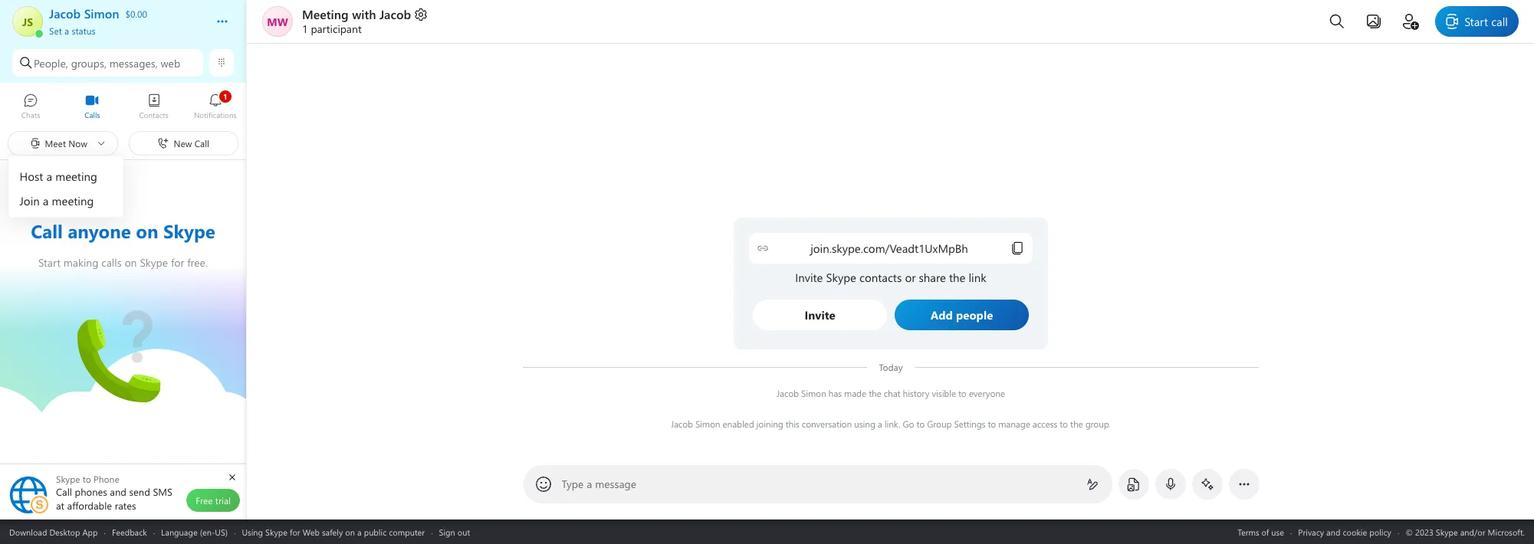 Task type: describe. For each thing, give the bounding box(es) containing it.
using skype for web safely on a public computer
[[242, 527, 425, 538]]

this
[[786, 418, 800, 430]]

download desktop app
[[9, 527, 98, 538]]

to right 'access'
[[1060, 418, 1068, 430]]

to right the settings
[[988, 418, 996, 430]]

privacy and cookie policy
[[1299, 527, 1392, 538]]

privacy
[[1299, 527, 1325, 538]]

sign out
[[439, 527, 470, 538]]

has
[[829, 387, 842, 400]]

status
[[72, 25, 96, 37]]

message
[[595, 477, 637, 492]]

group
[[927, 418, 952, 430]]

a right on on the bottom left of the page
[[357, 527, 362, 538]]

using
[[854, 418, 875, 430]]

set
[[49, 25, 62, 37]]

privacy and cookie policy link
[[1299, 527, 1392, 538]]

made
[[844, 387, 866, 400]]

simon for enabled joining this conversation using a link. go to group settings to manage access to the group.
[[695, 418, 720, 430]]

to right visible
[[959, 387, 967, 400]]

web
[[161, 56, 180, 70]]

terms of use link
[[1238, 527, 1285, 538]]

access
[[1033, 418, 1058, 430]]

group.
[[1086, 418, 1111, 430]]

type
[[562, 477, 584, 492]]

meeting with jacob button
[[302, 6, 429, 22]]

on
[[345, 527, 355, 538]]

web
[[303, 527, 320, 538]]

simon for has made the chat history visible to everyone
[[801, 387, 826, 400]]

safely
[[322, 527, 343, 538]]

cookie
[[1343, 527, 1368, 538]]

(en-
[[200, 527, 215, 538]]

meeting
[[302, 6, 349, 22]]

link.
[[885, 418, 901, 430]]

messages,
[[110, 56, 158, 70]]

and
[[1327, 527, 1341, 538]]

feedback link
[[112, 527, 147, 538]]

using skype for web safely on a public computer link
[[242, 527, 425, 538]]



Task type: vqa. For each thing, say whether or not it's contained in the screenshot.
bell
no



Task type: locate. For each thing, give the bounding box(es) containing it.
1 horizontal spatial jacob
[[671, 418, 693, 430]]

1 vertical spatial jacob
[[777, 387, 799, 400]]

app
[[82, 527, 98, 538]]

canyoutalk
[[77, 311, 135, 327]]

sign
[[439, 527, 455, 538]]

0 vertical spatial jacob
[[380, 6, 411, 22]]

chat
[[884, 387, 901, 400]]

joining
[[756, 418, 783, 430]]

the
[[869, 387, 882, 400], [1070, 418, 1083, 430]]

enabled
[[723, 418, 754, 430]]

set a status
[[49, 25, 96, 37]]

sign out link
[[439, 527, 470, 538]]

history
[[903, 387, 930, 400]]

language (en-us) link
[[161, 527, 228, 538]]

2 vertical spatial jacob
[[671, 418, 693, 430]]

to right go
[[917, 418, 925, 430]]

1 vertical spatial simon
[[695, 418, 720, 430]]

meeting with jacob
[[302, 6, 411, 22]]

with
[[352, 6, 376, 22]]

0 vertical spatial simon
[[801, 387, 826, 400]]

language
[[161, 527, 198, 538]]

visible
[[932, 387, 956, 400]]

jacob right with
[[380, 6, 411, 22]]

1 vertical spatial the
[[1070, 418, 1083, 430]]

jacob simon has made the chat history visible to everyone
[[777, 387, 1005, 400]]

settings
[[954, 418, 986, 430]]

conversation
[[802, 418, 852, 430]]

jacob
[[380, 6, 411, 22], [777, 387, 799, 400], [671, 418, 693, 430]]

0 vertical spatial the
[[869, 387, 882, 400]]

people,
[[34, 56, 68, 70]]

jacob simon enabled joining this conversation using a link. go to group settings to manage access to the group.
[[671, 418, 1111, 430]]

for
[[290, 527, 300, 538]]

jacob up this
[[777, 387, 799, 400]]

feedback
[[112, 527, 147, 538]]

computer
[[389, 527, 425, 538]]

a right type
[[587, 477, 592, 492]]

1 horizontal spatial simon
[[801, 387, 826, 400]]

a left link.
[[878, 418, 882, 430]]

go
[[903, 418, 914, 430]]

jacob for jacob simon enabled joining this conversation using a link. go to group settings to manage access to the group.
[[671, 418, 693, 430]]

skype
[[265, 527, 288, 538]]

tab list
[[0, 87, 246, 129]]

jacob left enabled
[[671, 418, 693, 430]]

us)
[[215, 527, 228, 538]]

public
[[364, 527, 387, 538]]

policy
[[1370, 527, 1392, 538]]

1 horizontal spatial the
[[1070, 418, 1083, 430]]

people, groups, messages, web
[[34, 56, 180, 70]]

using
[[242, 527, 263, 538]]

0 horizontal spatial simon
[[695, 418, 720, 430]]

0 horizontal spatial jacob
[[380, 6, 411, 22]]

language (en-us)
[[161, 527, 228, 538]]

0 horizontal spatial the
[[869, 387, 882, 400]]

jacob for jacob simon has made the chat history visible to everyone
[[777, 387, 799, 400]]

manage
[[999, 418, 1030, 430]]

groups,
[[71, 56, 107, 70]]

a
[[64, 25, 69, 37], [878, 418, 882, 430], [587, 477, 592, 492], [357, 527, 362, 538]]

to
[[959, 387, 967, 400], [917, 418, 925, 430], [988, 418, 996, 430], [1060, 418, 1068, 430]]

a right set
[[64, 25, 69, 37]]

use
[[1272, 527, 1285, 538]]

type a message
[[562, 477, 637, 492]]

terms of use
[[1238, 527, 1285, 538]]

2 horizontal spatial jacob
[[777, 387, 799, 400]]

simon
[[801, 387, 826, 400], [695, 418, 720, 430]]

simon left enabled
[[695, 418, 720, 430]]

download desktop app link
[[9, 527, 98, 538]]

of
[[1262, 527, 1270, 538]]

download
[[9, 527, 47, 538]]

out
[[458, 527, 470, 538]]

a inside button
[[64, 25, 69, 37]]

terms
[[1238, 527, 1260, 538]]

the left chat
[[869, 387, 882, 400]]

desktop
[[49, 527, 80, 538]]

menu
[[9, 160, 124, 217]]

the left group.
[[1070, 418, 1083, 430]]

everyone
[[969, 387, 1005, 400]]

simon left has on the right of page
[[801, 387, 826, 400]]

set a status button
[[49, 21, 201, 37]]

people, groups, messages, web button
[[12, 49, 203, 77]]

Type a message text field
[[563, 477, 1074, 493]]



